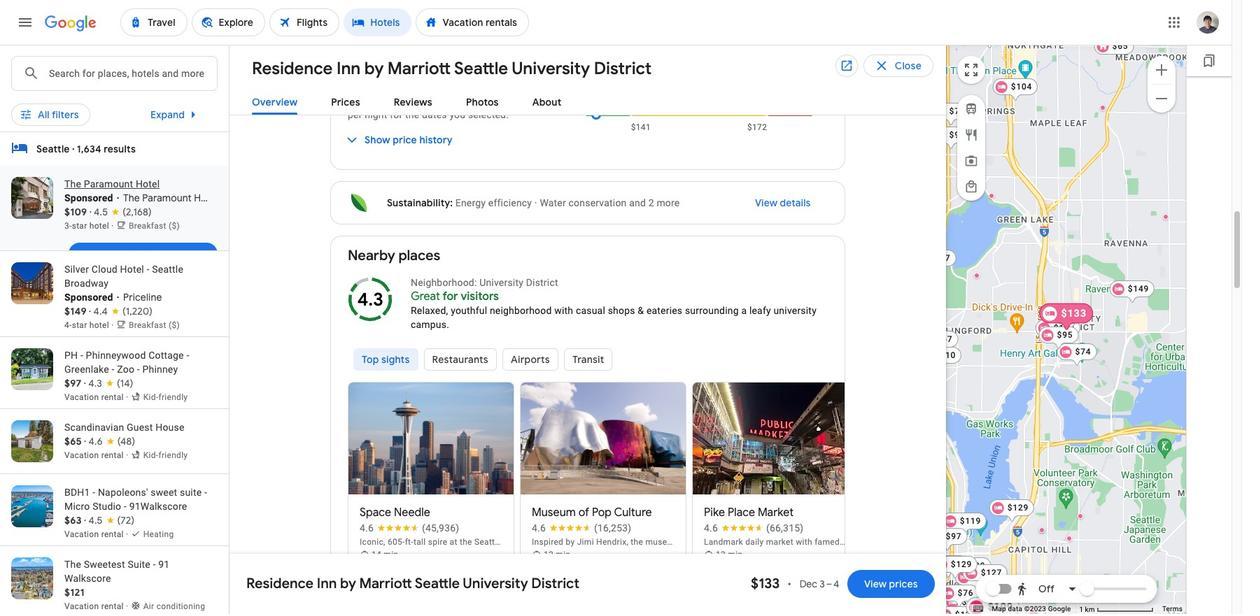 Task type: vqa. For each thing, say whether or not it's contained in the screenshot.


Task type: describe. For each thing, give the bounding box(es) containing it.
2
[[649, 197, 654, 209]]

1 horizontal spatial $129 link
[[990, 500, 1035, 524]]

rental · for (14)
[[101, 379, 128, 389]]

($) for (2,168)
[[169, 221, 180, 231]]

- right the zoo
[[137, 351, 140, 362]]

space needle  , 4.6 out of 5 stars from 45,936 reviews , iconic, 605-ft-tall spire at the seattle center, with an observation deck & a rotating restaurant.,  14 min by taxi list item
[[348, 382, 514, 573]]

studio
[[93, 488, 121, 499]]

google
[[1048, 606, 1071, 613]]

1 km button
[[1075, 605, 1158, 615]]

vacation rental · for 4.6
[[64, 437, 131, 447]]

your
[[521, 55, 543, 68]]

marriott inside heading
[[388, 58, 451, 79]]

(45,936)
[[422, 523, 459, 534]]

filters form
[[11, 1, 732, 98]]

map
[[992, 606, 1006, 613]]

(66,315)
[[766, 523, 804, 534]]

star for $149
[[72, 307, 87, 317]]

$128 link
[[1036, 320, 1081, 344]]

4.6 out of 5 stars from 16,253 reviews image
[[532, 521, 632, 535]]

2 vertical spatial university
[[463, 575, 528, 593]]

4.3 out of 5 image
[[346, 276, 394, 323]]

0 vertical spatial paramount
[[84, 178, 133, 190]]

more
[[657, 197, 680, 209]]

$65 inside map region
[[1113, 41, 1129, 51]]

help
[[367, 6, 386, 16]]

($) for (1,220)
[[169, 307, 180, 317]]

14 min
[[372, 550, 398, 560]]

1 vertical spatial the
[[123, 192, 140, 204]]

all filters button inside filters form
[[11, 56, 90, 78]]

prices for prices are currently low for your trip.
[[393, 55, 422, 68]]

seattle · 1,634
[[36, 143, 101, 155]]

main menu image
[[17, 14, 34, 31]]

seattle inside 'silver cloud hotel - seattle broadway sponsored $149 ·'
[[152, 251, 183, 262]]

trip.
[[545, 55, 564, 68]]

relaxed,
[[411, 305, 448, 316]]

guest
[[127, 409, 153, 420]]

vacation rental · for 4.5
[[64, 517, 131, 526]]

$110 link
[[917, 347, 962, 371]]

- up (72)
[[124, 488, 127, 499]]

view for view details
[[756, 197, 778, 209]]

great
[[411, 290, 440, 304]]

spa
[[206, 61, 223, 73]]

price
[[490, 61, 514, 73]]

and
[[629, 197, 646, 209]]

open in new tab image
[[840, 59, 854, 73]]

pool
[[261, 61, 281, 73]]

seattle · 1,634 results
[[36, 143, 136, 155]]

1 vertical spatial $97 link
[[928, 528, 968, 552]]

0 horizontal spatial $129
[[951, 560, 972, 570]]

$117 link
[[976, 580, 1021, 603]]

this hotel typically costs between $141–$172 per night for the dates you selected.
[[348, 95, 554, 120]]

$149 link
[[1110, 281, 1155, 304]]

youthful
[[451, 305, 487, 316]]

$92 link
[[931, 127, 971, 150]]

min for pike
[[728, 550, 743, 560]]

suite
[[180, 474, 202, 485]]

$76
[[958, 589, 974, 598]]

0 vertical spatial $129
[[1008, 503, 1029, 513]]

clear image
[[237, 20, 254, 37]]

13 min by taxi text field
[[704, 547, 847, 563]]

$78
[[950, 106, 966, 116]]

university
[[774, 305, 817, 316]]

4+
[[319, 61, 331, 73]]

details
[[780, 197, 811, 209]]

university inside heading
[[512, 58, 590, 79]]

with
[[555, 305, 573, 316]]

view larger map image
[[963, 62, 980, 78]]

cottage
[[149, 337, 184, 348]]

4.4 out of 5 stars from 1,220 reviews image
[[93, 291, 153, 305]]

2 vertical spatial $97 link
[[944, 594, 984, 615]]

all inside filters form
[[38, 61, 50, 73]]

currently
[[441, 55, 484, 68]]

4.5 out of 5 stars from 72 reviews image
[[88, 500, 134, 514]]

seattle inside heading
[[454, 58, 508, 79]]

· inside scandinavian guest house $65 ·
[[84, 422, 86, 435]]

· inside bdh1 - napoleons' sweet suite - micro studio - 91walkscore $63 ·
[[84, 501, 86, 514]]

show price history button
[[344, 132, 453, 152]]

top
[[362, 353, 379, 366]]

$109 inside map region
[[989, 603, 1010, 613]]

low
[[486, 55, 503, 68]]

$104
[[1011, 82, 1033, 92]]

2 vertical spatial district
[[531, 575, 580, 593]]

zoom out map image
[[1153, 90, 1170, 107]]

4- or 5-star button
[[375, 56, 461, 78]]

prices for prices
[[331, 96, 360, 108]]

(2,168)
[[123, 206, 152, 218]]

sponsored inside 'silver cloud hotel - seattle broadway sponsored $149 ·'
[[64, 279, 113, 290]]

tab list containing overview
[[230, 85, 946, 115]]

pop
[[592, 506, 612, 520]]

4.3 out of 5 stars from 14 reviews image
[[88, 363, 133, 377]]

2 all filters from the top
[[38, 108, 79, 121]]

birch tree cottage image
[[1163, 214, 1169, 220]]

energy
[[456, 197, 486, 209]]

vacation inside the sweetest suite - 91 walkscore $121 vacation rental ·
[[64, 589, 99, 598]]

min for space
[[384, 550, 398, 560]]

1 horizontal spatial $119
[[960, 517, 981, 526]]

4-star hotel ·
[[64, 307, 116, 317]]

breakfast ($) for (2,168)
[[129, 221, 180, 231]]

sustainability:
[[387, 197, 453, 209]]

breakfast ($) for (1,220)
[[129, 307, 180, 317]]

- right 'ph'
[[80, 337, 83, 348]]

0 vertical spatial $119 link
[[942, 513, 987, 537]]

list containing space needle
[[348, 379, 859, 587]]

4.5 for (2,168)
[[94, 206, 108, 218]]

2 all from the top
[[38, 108, 50, 121]]

vacation for $65
[[64, 437, 99, 447]]

silver
[[64, 251, 89, 262]]

$63
[[64, 501, 82, 514]]

cloud
[[92, 251, 118, 262]]

$74 link
[[1057, 344, 1097, 367]]

the paramount hotel sponsored · the paramount hotel $109 ·
[[64, 178, 218, 218]]

$121
[[64, 573, 85, 586]]

or
[[411, 61, 421, 73]]

0 vertical spatial $97 link
[[917, 250, 956, 267]]

vacation rental · for 4.3
[[64, 379, 131, 389]]

ph - phinneywood cottage - greenlake - zoo - phinney $97 ·
[[64, 337, 189, 377]]

for inside 'this hotel typically costs between $141–$172 per night for the dates you selected.'
[[390, 109, 403, 120]]

university inside neighborhood: university district great for visitors relaxed, youthful neighborhood with casual shops & eateries surrounding a leafy university campus.
[[480, 277, 524, 288]]

the bacon mansion bed and breakfast image
[[1039, 528, 1045, 533]]

us
[[388, 6, 397, 16]]

4.5 for (72)
[[88, 501, 103, 514]]

phinneywood
[[86, 337, 146, 348]]

(16,253)
[[594, 523, 632, 534]]

close button
[[864, 55, 934, 77]]

4.6 out of 5 stars from 48 reviews image
[[89, 421, 135, 435]]

- right bdh1
[[93, 474, 95, 485]]

selected.
[[468, 109, 509, 120]]

airports
[[511, 353, 550, 366]]

district inside residence inn by marriott seattle university district heading
[[594, 58, 652, 79]]

(14)
[[117, 364, 133, 377]]

dec 3 – 4
[[800, 578, 839, 591]]

shafer baillie mansion bed & breakfast image
[[1067, 536, 1072, 542]]

greenlake guest house image
[[989, 193, 995, 199]]

star for hotel
[[72, 221, 87, 231]]

scandinavian guest house $65 ·
[[64, 409, 184, 435]]

$76 link
[[940, 585, 980, 609]]

$133 inside map region
[[1061, 308, 1087, 319]]

museum of pop culture  , 4.6 out of 5 stars from 16,253 reviews , inspired by jimi hendrix, the museum includes items from icons ranging from bo diddley to bob dylan.,  12 min by taxi list item
[[520, 382, 687, 573]]

3-
[[64, 221, 72, 231]]

4.6 for space
[[360, 523, 374, 534]]

$117
[[994, 583, 1015, 593]]

1 km
[[1080, 606, 1097, 614]]

market
[[758, 506, 794, 520]]

$141
[[631, 122, 651, 132]]

view for view prices
[[865, 578, 887, 591]]

maple leaf loft image
[[1100, 105, 1106, 111]]

1 vertical spatial inn
[[317, 575, 337, 593]]

0 horizontal spatial $129 link
[[933, 556, 978, 580]]

leafy
[[750, 305, 771, 316]]

$110
[[935, 351, 956, 360]]

$67
[[937, 335, 953, 344]]

13
[[716, 550, 726, 560]]

4.4
[[93, 292, 108, 304]]

map region
[[773, 0, 1242, 615]]

sweetest
[[84, 546, 125, 557]]

1 vertical spatial by
[[340, 575, 356, 593]]

$130
[[970, 600, 991, 610]]

$97 inside ph - phinneywood cottage - greenlake - zoo - phinney $97 ·
[[64, 364, 82, 377]]

rental · inside the sweetest suite - 91 walkscore $121 vacation rental ·
[[101, 589, 128, 598]]

museum of pop culture
[[532, 506, 652, 520]]

by inside residence inn by marriott seattle university district heading
[[365, 58, 384, 79]]

expand button
[[134, 98, 218, 132]]

birdhouse on greenlake image
[[974, 273, 980, 279]]

sponsored inside 'the paramount hotel sponsored · the paramount hotel $109 ·'
[[64, 192, 113, 204]]

photos
[[466, 96, 499, 108]]

seattle · 1,634 results heading
[[36, 141, 136, 157]]



Task type: locate. For each thing, give the bounding box(es) containing it.
1 horizontal spatial $149
[[1128, 284, 1149, 294]]

0 horizontal spatial by
[[340, 575, 356, 593]]

prices are currently low for your trip.
[[393, 55, 564, 68]]

0 vertical spatial vacation rental ·
[[64, 379, 131, 389]]

casual
[[576, 305, 605, 316]]

for left the
[[390, 109, 403, 120]]

- right suite
[[204, 474, 207, 485]]

hotel
[[370, 95, 392, 106]]

$149 inside map region
[[1128, 284, 1149, 294]]

breakfast ($)
[[129, 221, 180, 231], [129, 307, 180, 317]]

1 vertical spatial marriott
[[359, 575, 412, 593]]

1 vertical spatial $109
[[989, 603, 1010, 613]]

help us improve this list. send feedback
[[367, 6, 525, 16]]

min right 12
[[556, 550, 571, 560]]

1 vertical spatial sponsored
[[64, 279, 113, 290]]

4- or 5-star
[[398, 61, 452, 73]]

for inside neighborhood: university district great for visitors relaxed, youthful neighborhood with casual shops & eateries surrounding a leafy university campus.
[[443, 290, 458, 304]]

1 vertical spatial paramount
[[142, 192, 192, 204]]

0 vertical spatial $129 link
[[990, 500, 1035, 524]]

1 vertical spatial $129
[[951, 560, 972, 570]]

1 horizontal spatial $133
[[1061, 308, 1087, 319]]

· inside sustainability: energy efficiency · water conservation and 2 more
[[535, 197, 537, 209]]

0 vertical spatial by
[[365, 58, 384, 79]]

&
[[638, 305, 644, 316]]

0 vertical spatial inn
[[337, 58, 361, 79]]

prices left 5-
[[393, 55, 422, 68]]

hotel ·
[[89, 221, 114, 231], [89, 307, 114, 317]]

2 sponsored from the top
[[64, 279, 113, 290]]

1 horizontal spatial $109
[[989, 603, 1010, 613]]

$78 link
[[931, 103, 971, 127]]

0 horizontal spatial min
[[384, 550, 398, 560]]

the sweetest suite - 91 walkscore $121 vacation rental ·
[[64, 546, 170, 598]]

rental · down walkscore
[[101, 589, 128, 598]]

filters inside filters form
[[52, 61, 79, 73]]

0 vertical spatial breakfast ($)
[[129, 221, 180, 231]]

hotel for (1,220)
[[120, 251, 144, 262]]

0 horizontal spatial prices
[[331, 96, 360, 108]]

0 horizontal spatial $133
[[751, 575, 780, 593]]

2 min from the left
[[556, 550, 571, 560]]

vacation down the greenlake
[[64, 379, 99, 389]]

4.6 inside 4.6 out of 5 stars from 45,936 reviews image
[[360, 523, 374, 534]]

district down 12 min
[[531, 575, 580, 593]]

4.6 inside 4.6 out of 5 stars from 16,253 reviews image
[[532, 523, 546, 534]]

0 vertical spatial all filters
[[38, 61, 79, 73]]

vacation for $97
[[64, 379, 99, 389]]

1 vertical spatial for
[[390, 109, 403, 120]]

1 filters from the top
[[52, 61, 79, 73]]

$119 link down prices at bottom right
[[908, 592, 953, 615]]

· left 4.4
[[89, 292, 91, 304]]

for down the neighborhood:
[[443, 290, 458, 304]]

breakfast
[[129, 221, 166, 231], [129, 307, 166, 317]]

for for great
[[443, 290, 458, 304]]

vacation down the $121
[[64, 589, 99, 598]]

$99
[[970, 561, 986, 571]]

the up (2,168)
[[123, 192, 140, 204]]

-
[[147, 251, 150, 262], [80, 337, 83, 348], [186, 337, 189, 348], [112, 351, 115, 362], [137, 351, 140, 362], [93, 474, 95, 485], [204, 474, 207, 485], [124, 488, 127, 499], [153, 546, 156, 557]]

space needle
[[360, 506, 430, 520]]

0 horizontal spatial $149
[[64, 292, 87, 304]]

1 vertical spatial 4.5
[[88, 501, 103, 514]]

- inside the sweetest suite - 91 walkscore $121 vacation rental ·
[[153, 546, 156, 557]]

1 horizontal spatial for
[[443, 290, 458, 304]]

residence inn by marriott seattle university district heading
[[241, 56, 652, 80]]

4+ rating button
[[295, 56, 369, 78]]

0 vertical spatial all
[[38, 61, 50, 73]]

phinney
[[142, 351, 178, 362]]

2 vertical spatial seattle
[[415, 575, 460, 593]]

0 horizontal spatial $109
[[64, 206, 87, 218]]

list
[[348, 379, 859, 587]]

$120
[[973, 573, 995, 582]]

3 – 4
[[820, 578, 839, 591]]

cecil bacon manor bed and breakfast image
[[1039, 528, 1045, 533]]

0 vertical spatial breakfast
[[129, 221, 166, 231]]

neighborhood: university district great for visitors relaxed, youthful neighborhood with casual shops & eateries surrounding a leafy university campus.
[[411, 277, 817, 330]]

- right cottage
[[186, 337, 189, 348]]

off button
[[1013, 573, 1082, 606]]

0 vertical spatial $119
[[960, 517, 981, 526]]

hotel · for 4.5
[[89, 221, 114, 231]]

- up (1,220)
[[147, 251, 150, 262]]

4.6 for museum
[[532, 523, 546, 534]]

2 horizontal spatial min
[[728, 550, 743, 560]]

zoom in map image
[[1153, 61, 1170, 78]]

0 vertical spatial prices
[[393, 55, 422, 68]]

$50
[[150, 61, 168, 73]]

breakfast for (1,220)
[[129, 307, 166, 317]]

- inside 'silver cloud hotel - seattle broadway sponsored $149 ·'
[[147, 251, 150, 262]]

top sights
[[362, 353, 410, 366]]

1 ($) from the top
[[169, 221, 180, 231]]

1 horizontal spatial view
[[865, 578, 887, 591]]

1 vacation from the top
[[64, 379, 99, 389]]

1 horizontal spatial 4.3
[[357, 288, 383, 311]]

1 vertical spatial hotel ·
[[89, 307, 114, 317]]

$74
[[1075, 347, 1092, 357]]

· inside ph - phinneywood cottage - greenlake - zoo - phinney $97 ·
[[84, 364, 86, 377]]

$120 link
[[955, 569, 1000, 593]]

4.6
[[89, 422, 103, 435], [360, 523, 374, 534], [532, 523, 546, 534], [704, 523, 718, 534]]

mildred's bed & breakfast image
[[1078, 514, 1083, 519]]

$127
[[981, 568, 1002, 578]]

($) down 'the paramount hotel sponsored · the paramount hotel $109 ·'
[[169, 221, 180, 231]]

the down seattle · 1,634
[[64, 178, 81, 190]]

hotel for (2,168)
[[136, 178, 160, 190]]

$119 link up $72
[[942, 513, 987, 537]]

· up the 4.5 out of 5 stars from 2,168 reviews image
[[117, 192, 120, 204]]

0 vertical spatial seattle
[[454, 58, 508, 79]]

2 vacation from the top
[[64, 437, 99, 447]]

12 min by taxi text field
[[532, 547, 675, 563]]

min inside text field
[[384, 550, 398, 560]]

breakfast ($) down (2,168)
[[129, 221, 180, 231]]

91
[[158, 546, 170, 557]]

($)
[[169, 221, 180, 231], [169, 307, 180, 317]]

min for museum
[[556, 550, 571, 560]]

0 vertical spatial marriott
[[388, 58, 451, 79]]

1 vertical spatial residence
[[246, 575, 314, 593]]

0 vertical spatial 4.5
[[94, 206, 108, 218]]

0 vertical spatial hotel ·
[[89, 221, 114, 231]]

1 all from the top
[[38, 61, 50, 73]]

0 vertical spatial hotel
[[136, 178, 160, 190]]

3 vacation rental · from the top
[[64, 517, 131, 526]]

star inside button
[[434, 61, 452, 73]]

4- for 4- or 5-star
[[398, 61, 409, 73]]

4.6 inside 4.6 out of 5 stars from 66,315 reviews "image"
[[704, 523, 718, 534]]

history
[[420, 134, 453, 146]]

4.3 down the greenlake
[[88, 364, 102, 377]]

rental · down the 4.5 out of 5 stars from 72 reviews image
[[101, 517, 128, 526]]

1 hotel · from the top
[[89, 221, 114, 231]]

vacation rental · down the 4.5 out of 5 stars from 72 reviews image
[[64, 517, 131, 526]]

Check-out text field
[[450, 12, 535, 44]]

0 vertical spatial ($)
[[169, 221, 180, 231]]

prices up per on the top of page
[[331, 96, 360, 108]]

4.6 down the museum at the bottom left of page
[[532, 523, 546, 534]]

show price history
[[365, 134, 453, 146]]

sponsored down broadway
[[64, 279, 113, 290]]

1 breakfast from the top
[[129, 221, 166, 231]]

4.6 out of 5 stars from 66,315 reviews image
[[704, 521, 804, 535]]

view details
[[756, 197, 811, 209]]

nearby
[[348, 247, 395, 265]]

hotel
[[136, 178, 160, 190], [194, 192, 218, 204], [120, 251, 144, 262]]

$119 link
[[942, 513, 987, 537], [908, 592, 953, 615]]

4.5 up "3-star hotel ·"
[[94, 206, 108, 218]]

4.6 down scandinavian
[[89, 422, 103, 435]]

reviews
[[394, 96, 433, 108]]

min
[[384, 550, 398, 560], [556, 550, 571, 560], [728, 550, 743, 560]]

0 horizontal spatial $65
[[64, 422, 82, 435]]

$119 left $76
[[927, 596, 948, 605]]

1 vertical spatial all
[[38, 108, 50, 121]]

napoleons'
[[98, 474, 148, 485]]

0 vertical spatial view
[[756, 197, 778, 209]]

off
[[1039, 583, 1055, 596]]

1 sponsored from the top
[[64, 192, 113, 204]]

1 rental · from the top
[[101, 379, 128, 389]]

1 vertical spatial all filters button
[[11, 98, 90, 132]]

district inside neighborhood: university district great for visitors relaxed, youthful neighborhood with casual shops & eateries surrounding a leafy university campus.
[[526, 277, 558, 288]]

for right low in the left top of the page
[[505, 55, 519, 68]]

1 horizontal spatial $129
[[1008, 503, 1029, 513]]

$109 inside 'the paramount hotel sponsored · the paramount hotel $109 ·'
[[64, 206, 87, 218]]

1 horizontal spatial $65
[[1113, 41, 1129, 51]]

view left details
[[756, 197, 778, 209]]

1 vacation rental · from the top
[[64, 379, 131, 389]]

· left the water
[[535, 197, 537, 209]]

1 horizontal spatial 4-
[[398, 61, 409, 73]]

$119 up $99
[[960, 517, 981, 526]]

residence inside heading
[[252, 58, 333, 79]]

suite
[[128, 546, 150, 557]]

all filters inside filters form
[[38, 61, 79, 73]]

3 min from the left
[[728, 550, 743, 560]]

2 horizontal spatial for
[[505, 55, 519, 68]]

2 hotel · from the top
[[89, 307, 114, 317]]

marriott
[[388, 58, 451, 79], [359, 575, 412, 593]]

4- for 4-star hotel ·
[[64, 307, 72, 317]]

1 vertical spatial 4-
[[64, 307, 72, 317]]

2 rental · from the top
[[101, 437, 128, 447]]

4+ rating
[[319, 61, 361, 73]]

4.5 down studio on the left
[[88, 501, 103, 514]]

hotel inside 'silver cloud hotel - seattle broadway sponsored $149 ·'
[[120, 251, 144, 262]]

1 vertical spatial star
[[72, 221, 87, 231]]

•
[[788, 578, 791, 591]]

bdh1
[[64, 474, 90, 485]]

($) up cottage
[[169, 307, 180, 317]]

expand
[[151, 108, 185, 121]]

1 vertical spatial $65
[[64, 422, 82, 435]]

$133 left •
[[751, 575, 780, 593]]

4.6 out of 5 stars from 45,936 reviews image
[[360, 521, 459, 535]]

prices
[[393, 55, 422, 68], [331, 96, 360, 108]]

data
[[1008, 606, 1023, 613]]

sponsored
[[64, 192, 113, 204], [64, 279, 113, 290]]

min right 13
[[728, 550, 743, 560]]

4- left or
[[398, 61, 409, 73]]

hotel · for 4.4
[[89, 307, 114, 317]]

space
[[360, 506, 391, 520]]

- left the zoo
[[112, 351, 115, 362]]

dates
[[422, 109, 447, 120]]

4-
[[398, 61, 409, 73], [64, 307, 72, 317]]

1 all filters button from the top
[[11, 56, 90, 78]]

Check-in text field
[[314, 12, 397, 44]]

2 filters from the top
[[52, 108, 79, 121]]

sweet
[[151, 474, 177, 485]]

min right the 14
[[384, 550, 398, 560]]

district up $141
[[594, 58, 652, 79]]

2 vertical spatial star
[[72, 307, 87, 317]]

1 vertical spatial residence inn by marriott seattle university district
[[246, 575, 580, 593]]

rental · down 4.6 out of 5 stars from 48 reviews image
[[101, 437, 128, 447]]

1 vertical spatial seattle
[[152, 251, 183, 262]]

per
[[348, 109, 362, 120]]

4.6 down pike
[[704, 523, 718, 534]]

terms link
[[1163, 606, 1183, 613]]

results
[[104, 143, 136, 155]]

the for the
[[64, 178, 81, 190]]

4 rental · from the top
[[101, 589, 128, 598]]

$149 inside 'silver cloud hotel - seattle broadway sponsored $149 ·'
[[64, 292, 87, 304]]

neighborhood
[[490, 305, 552, 316]]

0 vertical spatial 4-
[[398, 61, 409, 73]]

91walkscore
[[129, 488, 187, 499]]

· down scandinavian
[[84, 422, 86, 435]]

0 vertical spatial residence inn by marriott seattle university district
[[252, 58, 652, 79]]

vacation rental · down 4.3 out of 5 stars from 14 reviews image
[[64, 379, 131, 389]]

about
[[532, 96, 562, 108]]

· right '$63'
[[84, 501, 86, 514]]

2 ($) from the top
[[169, 307, 180, 317]]

for for low
[[505, 55, 519, 68]]

inn
[[337, 58, 361, 79], [317, 575, 337, 593]]

district up neighborhood
[[526, 277, 558, 288]]

4.5 out of 5 stars from 2,168 reviews image
[[94, 205, 152, 219]]

night
[[365, 109, 387, 120]]

0 vertical spatial 4.3
[[357, 288, 383, 311]]

breakfast ($) down (1,220)
[[129, 307, 180, 317]]

1 horizontal spatial min
[[556, 550, 571, 560]]

0 vertical spatial star
[[434, 61, 452, 73]]

$65
[[1113, 41, 1129, 51], [64, 422, 82, 435]]

offers button
[[543, 56, 621, 78]]

terms
[[1163, 606, 1183, 613]]

all filters button up seattle · 1,634
[[11, 98, 90, 132]]

inn inside heading
[[337, 58, 361, 79]]

0 vertical spatial all filters button
[[11, 56, 90, 78]]

hotel · down 4.4
[[89, 307, 114, 317]]

1 vertical spatial district
[[526, 277, 558, 288]]

all filters button down main menu image
[[11, 56, 90, 78]]

1 vertical spatial view
[[865, 578, 887, 591]]

2 vertical spatial hotel
[[120, 251, 144, 262]]

4.3 inside 4.3 out of 5 stars from 14 reviews image
[[88, 364, 102, 377]]

keyboard shortcuts image
[[974, 606, 984, 613]]

0 vertical spatial sponsored
[[64, 192, 113, 204]]

2 breakfast ($) from the top
[[129, 307, 180, 317]]

the up walkscore
[[64, 546, 81, 557]]

vacation down '$63'
[[64, 517, 99, 526]]

greenlake
[[64, 351, 109, 362]]

shops
[[608, 305, 635, 316]]

1 vertical spatial breakfast ($)
[[129, 307, 180, 317]]

sights
[[381, 353, 410, 366]]

1 vertical spatial 4.3
[[88, 364, 102, 377]]

breakfast down (2,168)
[[129, 221, 166, 231]]

3 vacation from the top
[[64, 517, 99, 526]]

the inside the sweetest suite - 91 walkscore $121 vacation rental ·
[[64, 546, 81, 557]]

min inside text field
[[556, 550, 571, 560]]

rental · for (72)
[[101, 517, 128, 526]]

1 vertical spatial hotel
[[194, 192, 218, 204]]

min inside "text field"
[[728, 550, 743, 560]]

sponsored up "3-star hotel ·"
[[64, 192, 113, 204]]

1 vertical spatial breakfast
[[129, 307, 166, 317]]

tab list
[[230, 85, 946, 115]]

rental · for (48)
[[101, 437, 128, 447]]

1 vertical spatial vacation rental ·
[[64, 437, 131, 447]]

hotel · down the 4.5 out of 5 stars from 2,168 reviews image
[[89, 221, 114, 231]]

improve
[[399, 6, 431, 16]]

1 horizontal spatial prices
[[393, 55, 422, 68]]

1 horizontal spatial paramount
[[142, 192, 192, 204]]

view prices
[[865, 578, 918, 591]]

seattle gaslight inn image
[[1074, 596, 1080, 601]]

Search for places, hotels and more text field
[[48, 57, 217, 90]]

0 horizontal spatial paramount
[[84, 178, 133, 190]]

$95
[[1057, 330, 1073, 340]]

view left prices at bottom right
[[865, 578, 887, 591]]

vacation rental · down 4.6 out of 5 stars from 48 reviews image
[[64, 437, 131, 447]]

1 breakfast ($) from the top
[[129, 221, 180, 231]]

2 vertical spatial vacation rental ·
[[64, 517, 131, 526]]

0 horizontal spatial $119
[[927, 596, 948, 605]]

guest rating, not selected image
[[632, 61, 645, 73]]

$87 link
[[1052, 307, 1092, 330]]

1 vertical spatial university
[[480, 277, 524, 288]]

residence inn by marriott seattle university district inside heading
[[252, 58, 652, 79]]

4 vacation from the top
[[64, 589, 99, 598]]

2 vacation rental · from the top
[[64, 437, 131, 447]]

0 horizontal spatial 4-
[[64, 307, 72, 317]]

0 vertical spatial the
[[64, 178, 81, 190]]

4.6 for pike
[[704, 523, 718, 534]]

typically
[[395, 95, 432, 106]]

the for walkscore
[[64, 546, 81, 557]]

1 vertical spatial $129 link
[[933, 556, 978, 580]]

· inside 'silver cloud hotel - seattle broadway sponsored $149 ·'
[[89, 292, 91, 304]]

filters left under
[[52, 61, 79, 73]]

0 vertical spatial for
[[505, 55, 519, 68]]

1 vertical spatial $119 link
[[908, 592, 953, 615]]

0 vertical spatial district
[[594, 58, 652, 79]]

vacation down scandinavian
[[64, 437, 99, 447]]

rental · down 4.3 out of 5 stars from 14 reviews image
[[101, 379, 128, 389]]

$133 up $128
[[1061, 308, 1087, 319]]

3 rental · from the top
[[101, 517, 128, 526]]

water
[[540, 197, 566, 209]]

4.6 down space
[[360, 523, 374, 534]]

2 all filters button from the top
[[11, 98, 90, 132]]

vacation for $63
[[64, 517, 99, 526]]

pike place market  , 4.6 out of 5 stars from 66,315 reviews , landmark daily market with famed fish-throwing seafood vendors, produce stalls & other shops.,  13 min by taxi list item
[[692, 382, 859, 573]]

$92
[[950, 130, 966, 140]]

2 breakfast from the top
[[129, 307, 166, 317]]

bdh1 - napoleons' sweet suite - micro studio - 91walkscore $63 ·
[[64, 474, 207, 514]]

$65 link
[[1094, 38, 1134, 55]]

1 vertical spatial $133
[[751, 575, 780, 593]]

4.6 inside 4.6 out of 5 stars from 48 reviews image
[[89, 422, 103, 435]]

2 vertical spatial for
[[443, 290, 458, 304]]

1 vertical spatial all filters
[[38, 108, 79, 121]]

paramount up (2,168)
[[142, 192, 192, 204]]

· down the greenlake
[[84, 364, 86, 377]]

0 vertical spatial filters
[[52, 61, 79, 73]]

0 vertical spatial $65
[[1113, 41, 1129, 51]]

0 horizontal spatial view
[[756, 197, 778, 209]]

$65 inside scandinavian guest house $65 ·
[[64, 422, 82, 435]]

4- inside button
[[398, 61, 409, 73]]

(72)
[[117, 501, 134, 514]]

· up "3-star hotel ·"
[[90, 206, 91, 218]]

4.3 inside '4.3 out of 5' image
[[357, 288, 383, 311]]

filters up seattle · 1,634
[[52, 108, 79, 121]]

1 all filters from the top
[[38, 61, 79, 73]]

1 min from the left
[[384, 550, 398, 560]]

paramount up the 4.5 out of 5 stars from 2,168 reviews image
[[84, 178, 133, 190]]

1 vertical spatial $119
[[927, 596, 948, 605]]

$129 link
[[990, 500, 1035, 524], [933, 556, 978, 580]]

1 horizontal spatial by
[[365, 58, 384, 79]]

breakfast for (2,168)
[[129, 221, 166, 231]]

- left 91
[[153, 546, 156, 557]]

2 vertical spatial the
[[64, 546, 81, 557]]

places
[[399, 247, 441, 265]]

4.3 down nearby
[[357, 288, 383, 311]]

4- up 'ph'
[[64, 307, 72, 317]]

14 min by taxi text field
[[360, 547, 503, 563]]

breakfast down (1,220)
[[129, 307, 166, 317]]

$133 link
[[1040, 303, 1094, 332]]



